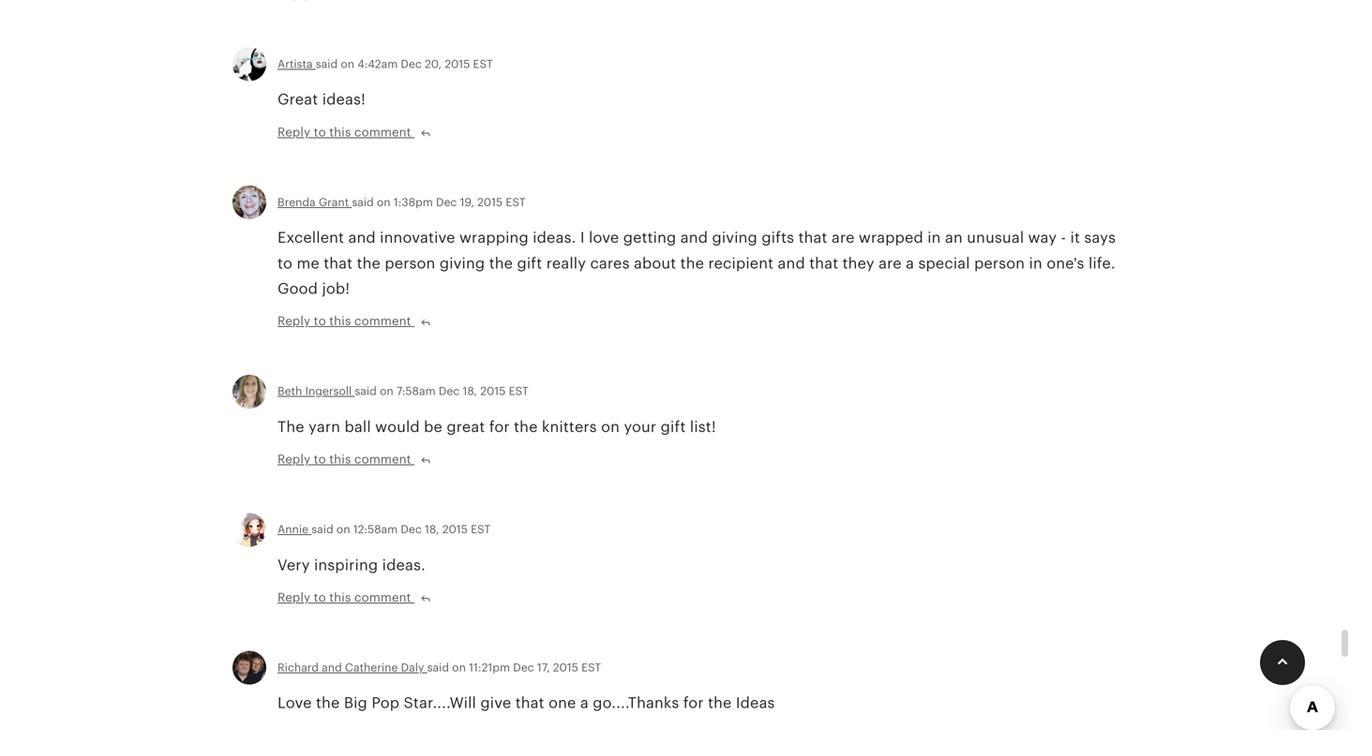 Task type: describe. For each thing, give the bounding box(es) containing it.
an
[[946, 229, 963, 246]]

1 horizontal spatial for
[[684, 695, 704, 712]]

1:38pm dec 19, 2015 est link
[[394, 196, 526, 209]]

love the big pop star....will give that one a go....thanks for the ideas
[[278, 695, 775, 712]]

unusual
[[967, 229, 1025, 246]]

on left 11:21pm
[[452, 662, 466, 674]]

they
[[843, 255, 875, 272]]

the yarn ball would be great for the knitters on your gift list!
[[278, 419, 716, 436]]

great ideas!
[[278, 91, 366, 108]]

the left big
[[316, 695, 340, 712]]

2015 right 17,
[[553, 662, 579, 674]]

artista
[[278, 58, 313, 70]]

on left the 4:42am
[[341, 58, 355, 70]]

ideas
[[736, 695, 775, 712]]

that right gifts
[[799, 229, 828, 246]]

2 person from the left
[[975, 255, 1025, 272]]

reply to this comment link for inspiring
[[278, 590, 432, 607]]

on left 1:38pm
[[377, 196, 391, 209]]

and right getting
[[681, 229, 708, 246]]

me
[[297, 255, 320, 272]]

would
[[375, 419, 420, 436]]

0 horizontal spatial giving
[[440, 255, 485, 272]]

1:38pm
[[394, 196, 433, 209]]

dec right 7:58am
[[439, 385, 460, 398]]

said right the daly
[[427, 662, 449, 674]]

good
[[278, 280, 318, 297]]

12:58am dec 18, 2015 est link
[[353, 523, 491, 536]]

very
[[278, 557, 310, 574]]

knitters
[[542, 419, 597, 436]]

beth
[[278, 385, 302, 398]]

-
[[1061, 229, 1067, 246]]

the right about
[[681, 255, 705, 272]]

1 vertical spatial 18,
[[425, 523, 440, 536]]

star....will
[[404, 695, 477, 712]]

artista link
[[278, 58, 316, 70]]

says
[[1085, 229, 1116, 246]]

4:42am
[[358, 58, 398, 70]]

reply to this comment link for yarn
[[278, 451, 432, 468]]

said right the annie
[[312, 523, 334, 536]]

dec left 20,
[[401, 58, 422, 70]]

getting
[[624, 229, 677, 246]]

very inspiring ideas.
[[278, 557, 426, 574]]

go....thanks
[[593, 695, 680, 712]]

the down innovative
[[357, 255, 381, 272]]

reply to this comment link for and
[[278, 313, 432, 330]]

reply for excellent and innovative wrapping ideas. i love getting and giving gifts that are wrapped in an unusual way - it says to me that the person giving the gift really cares about the recipient and that they are a special person in one's life. good job!
[[278, 314, 311, 329]]

richard and catherine daly link
[[278, 662, 427, 674]]

2015 right the 12:58am
[[443, 523, 468, 536]]

way
[[1029, 229, 1057, 246]]

the
[[278, 419, 305, 436]]

love
[[278, 695, 312, 712]]

on left the 12:58am
[[337, 523, 350, 536]]

0 vertical spatial in
[[928, 229, 941, 246]]

job!
[[322, 280, 350, 297]]

annie said on 12:58am dec 18, 2015 est
[[278, 523, 491, 536]]

0 horizontal spatial for
[[490, 419, 510, 436]]

recipient
[[709, 255, 774, 272]]

this for inspiring
[[330, 591, 351, 605]]

this for yarn
[[330, 453, 351, 467]]

comment for ideas!
[[355, 125, 411, 139]]

richard
[[278, 662, 319, 674]]

1 vertical spatial in
[[1030, 255, 1043, 272]]

that up job!
[[324, 255, 353, 272]]

wrapping
[[460, 229, 529, 246]]

artista said on 4:42am dec 20, 2015 est
[[278, 58, 493, 70]]

2015 right 19, on the left top of page
[[478, 196, 503, 209]]

it
[[1071, 229, 1081, 246]]

great
[[447, 419, 485, 436]]

17,
[[537, 662, 550, 674]]

reply for very inspiring ideas.
[[278, 591, 311, 605]]

and down grant
[[348, 229, 376, 246]]

comment for yarn
[[355, 453, 411, 467]]

the left "knitters"
[[514, 419, 538, 436]]

a inside excellent and innovative wrapping ideas. i love getting and giving gifts that are wrapped in an unusual way - it says to me that the person giving the gift really cares about the recipient and that they are a special person in one's life. good job!
[[906, 255, 915, 272]]

inspiring
[[314, 557, 378, 574]]

dec right the 12:58am
[[401, 523, 422, 536]]

said right "artista"
[[316, 58, 338, 70]]

2015 right 20,
[[445, 58, 470, 70]]

ball
[[345, 419, 371, 436]]

cares
[[590, 255, 630, 272]]

11:21pm
[[469, 662, 510, 674]]

this for and
[[330, 314, 351, 329]]

0 vertical spatial 18,
[[463, 385, 478, 398]]

reply for the yarn ball would be great for the knitters on your gift list!
[[278, 453, 311, 467]]

special
[[919, 255, 971, 272]]

0 horizontal spatial ideas.
[[382, 557, 426, 574]]



Task type: vqa. For each thing, say whether or not it's contained in the screenshot.


Task type: locate. For each thing, give the bounding box(es) containing it.
1 horizontal spatial in
[[1030, 255, 1043, 272]]

20,
[[425, 58, 442, 70]]

reply to this comment link down very inspiring ideas.
[[278, 590, 432, 607]]

daly
[[401, 662, 424, 674]]

reply down 'the'
[[278, 453, 311, 467]]

give
[[481, 695, 512, 712]]

catherine
[[345, 662, 398, 674]]

18, right the 12:58am
[[425, 523, 440, 536]]

reply to this comment link
[[278, 124, 432, 141], [278, 313, 432, 330], [278, 451, 432, 468], [278, 590, 432, 607]]

to left the me
[[278, 255, 293, 272]]

reply to this comment for and
[[278, 314, 415, 329]]

reply for great ideas!
[[278, 125, 311, 139]]

dec left 19, on the left top of page
[[436, 196, 457, 209]]

0 horizontal spatial a
[[581, 695, 589, 712]]

to for great
[[314, 125, 326, 139]]

reply down very
[[278, 591, 311, 605]]

the down "wrapping"
[[489, 255, 513, 272]]

giving
[[712, 229, 758, 246], [440, 255, 485, 272]]

a down the wrapped
[[906, 255, 915, 272]]

reply to this comment link for ideas!
[[278, 124, 432, 141]]

4 this from the top
[[330, 591, 351, 605]]

2015
[[445, 58, 470, 70], [478, 196, 503, 209], [481, 385, 506, 398], [443, 523, 468, 536], [553, 662, 579, 674]]

love
[[589, 229, 619, 246]]

this
[[330, 125, 351, 139], [330, 314, 351, 329], [330, 453, 351, 467], [330, 591, 351, 605]]

1 horizontal spatial a
[[906, 255, 915, 272]]

are down the wrapped
[[879, 255, 902, 272]]

reply down good
[[278, 314, 311, 329]]

2 reply to this comment link from the top
[[278, 313, 432, 330]]

3 reply to this comment from the top
[[278, 453, 415, 467]]

comment down would on the bottom of the page
[[355, 453, 411, 467]]

life.
[[1089, 255, 1116, 272]]

person down innovative
[[385, 255, 436, 272]]

in
[[928, 229, 941, 246], [1030, 255, 1043, 272]]

grant
[[319, 196, 349, 209]]

giving up recipient
[[712, 229, 758, 246]]

the
[[357, 255, 381, 272], [489, 255, 513, 272], [681, 255, 705, 272], [514, 419, 538, 436], [316, 695, 340, 712], [708, 695, 732, 712]]

to
[[314, 125, 326, 139], [278, 255, 293, 272], [314, 314, 326, 329], [314, 453, 326, 467], [314, 591, 326, 605]]

1 horizontal spatial ideas.
[[533, 229, 576, 246]]

0 vertical spatial are
[[832, 229, 855, 246]]

brenda grant said on 1:38pm dec 19, 2015 est
[[278, 196, 526, 209]]

said up ball
[[355, 385, 377, 398]]

1 reply to this comment link from the top
[[278, 124, 432, 141]]

reply to this comment for ideas!
[[278, 125, 415, 139]]

4 comment from the top
[[355, 591, 411, 605]]

dec left 17,
[[513, 662, 534, 674]]

1 vertical spatial are
[[879, 255, 902, 272]]

1 horizontal spatial gift
[[661, 419, 686, 436]]

4 reply from the top
[[278, 591, 311, 605]]

2 reply to this comment from the top
[[278, 314, 415, 329]]

1 horizontal spatial giving
[[712, 229, 758, 246]]

comment up beth ingersoll said on 7:58am dec 18, 2015 est
[[355, 314, 411, 329]]

comment down very inspiring ideas.
[[355, 591, 411, 605]]

11:21pm dec 17, 2015 est link
[[469, 662, 602, 674]]

this down job!
[[330, 314, 351, 329]]

0 vertical spatial giving
[[712, 229, 758, 246]]

7:58am dec 18, 2015 est link
[[397, 385, 529, 398]]

reply to this comment down job!
[[278, 314, 415, 329]]

dec
[[401, 58, 422, 70], [436, 196, 457, 209], [439, 385, 460, 398], [401, 523, 422, 536], [513, 662, 534, 674]]

reply
[[278, 125, 311, 139], [278, 314, 311, 329], [278, 453, 311, 467], [278, 591, 311, 605]]

excellent and innovative wrapping ideas. i love getting and giving gifts that are wrapped in an unusual way - it says to me that the person giving the gift really cares about the recipient and that they are a special person in one's life. good job!
[[278, 229, 1116, 297]]

to down great ideas!
[[314, 125, 326, 139]]

to inside excellent and innovative wrapping ideas. i love getting and giving gifts that are wrapped in an unusual way - it says to me that the person giving the gift really cares about the recipient and that they are a special person in one's life. good job!
[[278, 255, 293, 272]]

2 reply from the top
[[278, 314, 311, 329]]

4 reply to this comment link from the top
[[278, 590, 432, 607]]

that
[[799, 229, 828, 246], [324, 255, 353, 272], [810, 255, 839, 272], [516, 695, 545, 712]]

and right richard
[[322, 662, 342, 674]]

to for the
[[314, 453, 326, 467]]

said
[[316, 58, 338, 70], [352, 196, 374, 209], [355, 385, 377, 398], [312, 523, 334, 536], [427, 662, 449, 674]]

one's
[[1047, 255, 1085, 272]]

18, up great
[[463, 385, 478, 398]]

reply to this comment for yarn
[[278, 453, 415, 467]]

1 vertical spatial giving
[[440, 255, 485, 272]]

1 vertical spatial ideas.
[[382, 557, 426, 574]]

gift inside excellent and innovative wrapping ideas. i love getting and giving gifts that are wrapped in an unusual way - it says to me that the person giving the gift really cares about the recipient and that they are a special person in one's life. good job!
[[517, 255, 542, 272]]

1 reply from the top
[[278, 125, 311, 139]]

7:58am
[[397, 385, 436, 398]]

beth ingersoll link
[[278, 385, 355, 398]]

0 vertical spatial ideas.
[[533, 229, 576, 246]]

18,
[[463, 385, 478, 398], [425, 523, 440, 536]]

in left "an"
[[928, 229, 941, 246]]

3 reply to this comment link from the top
[[278, 451, 432, 468]]

to for very
[[314, 591, 326, 605]]

gift
[[517, 255, 542, 272], [661, 419, 686, 436]]

and
[[348, 229, 376, 246], [681, 229, 708, 246], [778, 255, 806, 272], [322, 662, 342, 674]]

the left "ideas"
[[708, 695, 732, 712]]

0 horizontal spatial gift
[[517, 255, 542, 272]]

for right great
[[490, 419, 510, 436]]

are up the they
[[832, 229, 855, 246]]

on left your on the left of the page
[[601, 419, 620, 436]]

to for excellent
[[314, 314, 326, 329]]

3 this from the top
[[330, 453, 351, 467]]

ideas. left i
[[533, 229, 576, 246]]

comment
[[355, 125, 411, 139], [355, 314, 411, 329], [355, 453, 411, 467], [355, 591, 411, 605]]

a right one
[[581, 695, 589, 712]]

really
[[547, 255, 586, 272]]

wrapped
[[859, 229, 924, 246]]

be
[[424, 419, 443, 436]]

to down yarn
[[314, 453, 326, 467]]

this down ideas!
[[330, 125, 351, 139]]

2 this from the top
[[330, 314, 351, 329]]

1 vertical spatial gift
[[661, 419, 686, 436]]

are
[[832, 229, 855, 246], [879, 255, 902, 272]]

0 horizontal spatial in
[[928, 229, 941, 246]]

ingersoll
[[305, 385, 352, 398]]

about
[[634, 255, 677, 272]]

and down gifts
[[778, 255, 806, 272]]

for right 'go....thanks'
[[684, 695, 704, 712]]

yarn
[[309, 419, 341, 436]]

0 vertical spatial a
[[906, 255, 915, 272]]

comment for inspiring
[[355, 591, 411, 605]]

great
[[278, 91, 318, 108]]

1 vertical spatial for
[[684, 695, 704, 712]]

4:42am dec 20, 2015 est link
[[358, 58, 493, 70]]

list!
[[690, 419, 716, 436]]

reply to this comment link down ball
[[278, 451, 432, 468]]

that left one
[[516, 695, 545, 712]]

on left 7:58am
[[380, 385, 394, 398]]

richard and catherine daly said on 11:21pm dec 17, 2015 est
[[278, 662, 602, 674]]

comment for and
[[355, 314, 411, 329]]

person down unusual
[[975, 255, 1025, 272]]

annie link
[[278, 523, 312, 536]]

reply to this comment for inspiring
[[278, 591, 415, 605]]

gifts
[[762, 229, 795, 246]]

reply to this comment down ideas!
[[278, 125, 415, 139]]

this down yarn
[[330, 453, 351, 467]]

reply to this comment link down ideas!
[[278, 124, 432, 141]]

reply down great
[[278, 125, 311, 139]]

2015 up the yarn ball would be great for the knitters on your gift list!
[[481, 385, 506, 398]]

3 reply from the top
[[278, 453, 311, 467]]

1 reply to this comment from the top
[[278, 125, 415, 139]]

big
[[344, 695, 368, 712]]

gift left really
[[517, 255, 542, 272]]

1 vertical spatial a
[[581, 695, 589, 712]]

gift left list!
[[661, 419, 686, 436]]

brenda
[[278, 196, 316, 209]]

1 horizontal spatial are
[[879, 255, 902, 272]]

i
[[581, 229, 585, 246]]

4 reply to this comment from the top
[[278, 591, 415, 605]]

0 horizontal spatial person
[[385, 255, 436, 272]]

pop
[[372, 695, 400, 712]]

reply to this comment link down job!
[[278, 313, 432, 330]]

for
[[490, 419, 510, 436], [684, 695, 704, 712]]

reply to this comment down inspiring
[[278, 591, 415, 605]]

ideas.
[[533, 229, 576, 246], [382, 557, 426, 574]]

1 horizontal spatial 18,
[[463, 385, 478, 398]]

annie
[[278, 523, 309, 536]]

2 comment from the top
[[355, 314, 411, 329]]

comment down ideas!
[[355, 125, 411, 139]]

your
[[624, 419, 657, 436]]

reply to this comment down ball
[[278, 453, 415, 467]]

to down job!
[[314, 314, 326, 329]]

this down inspiring
[[330, 591, 351, 605]]

excellent
[[278, 229, 344, 246]]

ideas. down 12:58am dec 18, 2015 est link
[[382, 557, 426, 574]]

one
[[549, 695, 576, 712]]

giving down "wrapping"
[[440, 255, 485, 272]]

0 horizontal spatial are
[[832, 229, 855, 246]]

1 horizontal spatial person
[[975, 255, 1025, 272]]

0 vertical spatial for
[[490, 419, 510, 436]]

ideas. inside excellent and innovative wrapping ideas. i love getting and giving gifts that are wrapped in an unusual way - it says to me that the person giving the gift really cares about the recipient and that they are a special person in one's life. good job!
[[533, 229, 576, 246]]

est
[[473, 58, 493, 70], [506, 196, 526, 209], [509, 385, 529, 398], [471, 523, 491, 536], [582, 662, 602, 674]]

19,
[[460, 196, 475, 209]]

innovative
[[380, 229, 456, 246]]

person
[[385, 255, 436, 272], [975, 255, 1025, 272]]

0 horizontal spatial 18,
[[425, 523, 440, 536]]

said right grant
[[352, 196, 374, 209]]

0 vertical spatial gift
[[517, 255, 542, 272]]

1 comment from the top
[[355, 125, 411, 139]]

1 person from the left
[[385, 255, 436, 272]]

3 comment from the top
[[355, 453, 411, 467]]

brenda grant link
[[278, 196, 352, 209]]

that left the they
[[810, 255, 839, 272]]

in down way
[[1030, 255, 1043, 272]]

1 this from the top
[[330, 125, 351, 139]]

ideas!
[[322, 91, 366, 108]]

12:58am
[[353, 523, 398, 536]]

to down inspiring
[[314, 591, 326, 605]]

beth ingersoll said on 7:58am dec 18, 2015 est
[[278, 385, 529, 398]]

a
[[906, 255, 915, 272], [581, 695, 589, 712]]

on
[[341, 58, 355, 70], [377, 196, 391, 209], [380, 385, 394, 398], [601, 419, 620, 436], [337, 523, 350, 536], [452, 662, 466, 674]]

this for ideas!
[[330, 125, 351, 139]]



